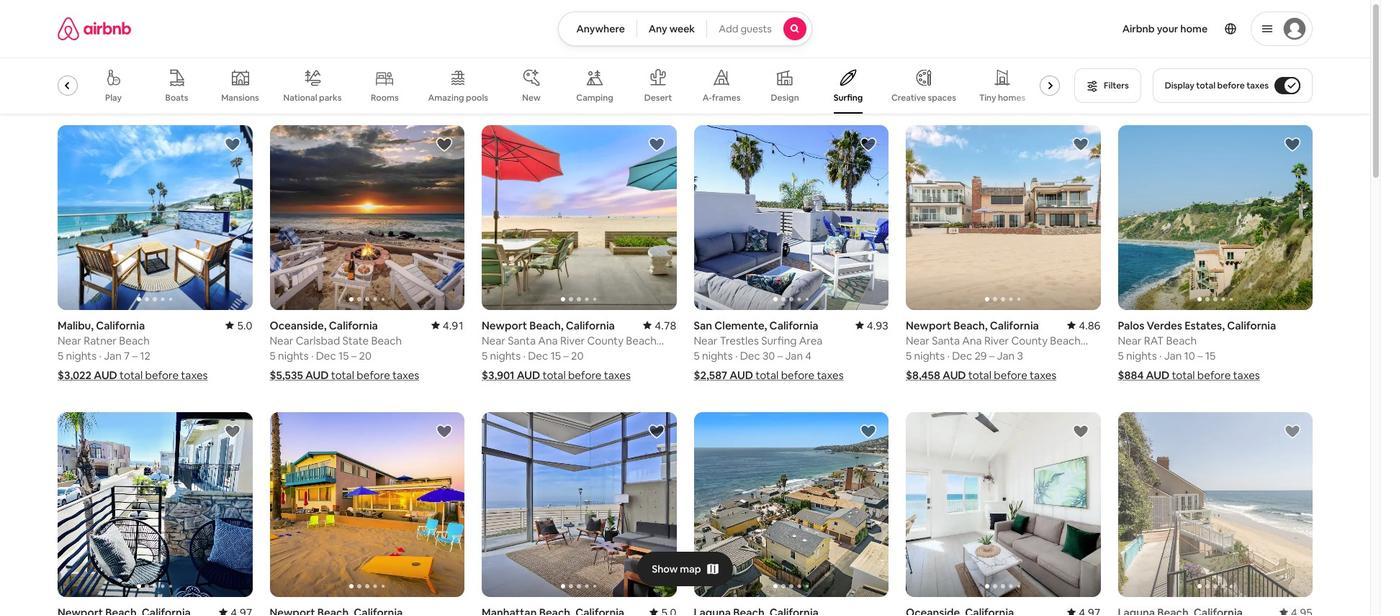 Task type: locate. For each thing, give the bounding box(es) containing it.
california up "area"
[[770, 319, 819, 333]]

5 up $3,022 aud
[[58, 349, 64, 363]]

clemente,
[[715, 319, 767, 333]]

1 vertical spatial add to wishlist: newport beach, california image
[[224, 423, 241, 441]]

– inside san clemente, california near trestles surfing area 5 nights · dec 30 – jan 4 $2,587 aud total before taxes
[[778, 349, 783, 363]]

0 vertical spatial surfing
[[834, 92, 863, 104]]

1 5 from the left
[[58, 349, 64, 363]]

· down trestles
[[735, 349, 738, 363]]

add to wishlist: newport beach, california image
[[648, 136, 665, 153], [224, 423, 241, 441]]

·
[[99, 349, 101, 363], [311, 349, 314, 363], [523, 349, 526, 363], [735, 349, 738, 363], [947, 349, 950, 363], [1159, 349, 1162, 363]]

ratner
[[84, 334, 117, 348]]

1 horizontal spatial 20
[[571, 349, 584, 363]]

county for dec 29 – jan 3
[[1011, 334, 1048, 348]]

–
[[132, 349, 138, 363], [351, 349, 357, 363], [563, 349, 569, 363], [778, 349, 783, 363], [989, 349, 995, 363], [1198, 349, 1203, 363]]

· up $3,901 aud
[[523, 349, 526, 363]]

near down oceanside,
[[270, 334, 293, 348]]

beach, for 29
[[954, 319, 988, 333]]

2 newport from the left
[[906, 319, 952, 333]]

5 inside the 5 nights · dec 29 – jan 3 $8,458 aud total before taxes
[[906, 349, 912, 363]]

0 horizontal spatial jetties
[[509, 348, 543, 362]]

1 15 from the left
[[338, 349, 349, 363]]

filters
[[1104, 80, 1129, 91]]

1 jetties from the left
[[509, 348, 543, 362]]

nights
[[66, 349, 97, 363], [278, 349, 309, 363], [490, 349, 521, 363], [702, 349, 733, 363], [914, 349, 945, 363], [1126, 349, 1157, 363]]

near inside oceanside, california near carlsbad state beach 5 nights · dec 15 – 20 $5,535 aud total before taxes
[[270, 334, 293, 348]]

2 5 from the left
[[270, 349, 276, 363]]

20 inside 5 nights · dec 15 – 20 $3,901 aud total before taxes
[[571, 349, 584, 363]]

0 horizontal spatial newport
[[482, 319, 527, 333]]

0 horizontal spatial ana
[[538, 334, 558, 348]]

airbnb your home
[[1123, 22, 1208, 35]]

beach down 4.78 out of 5 average rating image
[[626, 334, 657, 348]]

display
[[1165, 80, 1195, 91]]

week
[[670, 22, 695, 35]]

6 california from the left
[[1227, 319, 1276, 333]]

0 horizontal spatial 4.97 out of 5 average rating image
[[219, 606, 252, 616]]

5 5 from the left
[[906, 349, 912, 363]]

a-frames
[[703, 92, 741, 104]]

before inside the malibu, california near ratner beach 5 nights · jan 7 – 12 $3,022 aud total before taxes
[[145, 369, 179, 382]]

beach up 10
[[1166, 334, 1197, 348]]

total down 10
[[1172, 369, 1195, 382]]

2 ana from the left
[[962, 334, 982, 348]]

5 up $884 aud
[[1118, 349, 1124, 363]]

show map button
[[638, 552, 733, 587]]

newport for 5 nights · dec 15 – 20 $3,901 aud total before taxes
[[482, 319, 527, 333]]

river up $8,458 aud
[[906, 348, 931, 362]]

4 5 from the left
[[694, 349, 700, 363]]

5.0 out of 5 average rating image
[[226, 319, 252, 333], [650, 606, 677, 616]]

2 beach from the left
[[371, 334, 402, 348]]

4.97 out of 5 average rating image for add to wishlist: oceanside, california icon
[[1068, 606, 1101, 616]]

1 – from the left
[[132, 349, 138, 363]]

1 horizontal spatial 4.97 out of 5 average rating image
[[1068, 606, 1101, 616]]

beach down the 4.86 out of 5 average rating image
[[1050, 334, 1081, 348]]

4 dec from the left
[[952, 349, 972, 363]]

5 beach from the left
[[1166, 334, 1197, 348]]

4.93
[[867, 319, 889, 333]]

california up "state"
[[329, 319, 378, 333]]

creative spaces
[[892, 92, 957, 104]]

None search field
[[558, 12, 812, 46]]

· down ratner
[[99, 349, 101, 363]]

none search field containing anywhere
[[558, 12, 812, 46]]

5.0 out of 5 average rating image down "show"
[[650, 606, 677, 616]]

12
[[140, 349, 150, 363]]

beach inside palos verdes estates, california near rat beach 5 nights · jan 10 – 15 $884 aud total before taxes
[[1166, 334, 1197, 348]]

river up 5 nights · dec 15 – 20 $3,901 aud total before taxes
[[560, 334, 585, 348]]

4.97 out of 5 average rating image
[[219, 606, 252, 616], [1068, 606, 1101, 616]]

newport beach, california near santa ana river county beach river jetties for 20
[[482, 319, 657, 362]]

6 near from the left
[[1118, 334, 1142, 348]]

1 near from the left
[[58, 334, 81, 348]]

beach, for 15
[[530, 319, 564, 333]]

surfing up add to wishlist: san clemente, california icon
[[834, 92, 863, 104]]

beach,
[[530, 319, 564, 333], [954, 319, 988, 333]]

surfing
[[834, 92, 863, 104], [761, 334, 797, 348]]

nights down rat
[[1126, 349, 1157, 363]]

0 horizontal spatial 15
[[338, 349, 349, 363]]

california up 3
[[990, 319, 1039, 333]]

total
[[1197, 80, 1216, 91], [120, 369, 143, 382], [331, 369, 354, 382], [543, 369, 566, 382], [756, 369, 779, 382], [969, 369, 992, 382], [1172, 369, 1195, 382]]

beach inside oceanside, california near carlsbad state beach 5 nights · dec 15 – 20 $5,535 aud total before taxes
[[371, 334, 402, 348]]

oceanside,
[[270, 319, 327, 333]]

ana up 5 nights · dec 15 – 20 $3,901 aud total before taxes
[[538, 334, 558, 348]]

3 dec from the left
[[740, 349, 760, 363]]

0 horizontal spatial add to wishlist: newport beach, california image
[[224, 423, 241, 441]]

county for dec 15 – 20
[[587, 334, 624, 348]]

newport beach, california near santa ana river county beach river jetties
[[482, 319, 657, 362], [906, 319, 1081, 362]]

29
[[975, 349, 987, 363]]

6 5 from the left
[[1118, 349, 1124, 363]]

3 beach from the left
[[626, 334, 657, 348]]

· inside the malibu, california near ratner beach 5 nights · jan 7 – 12 $3,022 aud total before taxes
[[99, 349, 101, 363]]

dec
[[316, 349, 336, 363], [528, 349, 548, 363], [740, 349, 760, 363], [952, 349, 972, 363]]

3
[[1017, 349, 1023, 363]]

group
[[30, 58, 1066, 114], [58, 125, 252, 310], [270, 125, 465, 310], [482, 125, 677, 310], [694, 125, 889, 310], [906, 125, 1101, 310], [1118, 125, 1313, 310], [58, 413, 252, 598], [270, 413, 465, 598], [482, 413, 677, 598], [694, 413, 889, 598], [906, 413, 1101, 598], [1118, 413, 1313, 598]]

1 horizontal spatial surfing
[[834, 92, 863, 104]]

5 down san
[[694, 349, 700, 363]]

1 newport from the left
[[482, 319, 527, 333]]

river up $3,901 aud
[[482, 348, 506, 362]]

beach, up 5 nights · dec 15 – 20 $3,901 aud total before taxes
[[530, 319, 564, 333]]

malibu,
[[58, 319, 94, 333]]

0 horizontal spatial 20
[[359, 349, 372, 363]]

· inside 5 nights · dec 15 – 20 $3,901 aud total before taxes
[[523, 349, 526, 363]]

0 horizontal spatial 5.0 out of 5 average rating image
[[226, 319, 252, 333]]

newport for 5 nights · dec 29 – jan 3 $8,458 aud total before taxes
[[906, 319, 952, 333]]

1 horizontal spatial county
[[1011, 334, 1048, 348]]

nights up $8,458 aud
[[914, 349, 945, 363]]

4.78
[[655, 319, 677, 333]]

total inside the 5 nights · dec 29 – jan 3 $8,458 aud total before taxes
[[969, 369, 992, 382]]

5 near from the left
[[906, 334, 930, 348]]

total down 29
[[969, 369, 992, 382]]

0 horizontal spatial county
[[587, 334, 624, 348]]

$8,458 aud
[[906, 369, 966, 382]]

total right $3,901 aud
[[543, 369, 566, 382]]

1 horizontal spatial ana
[[962, 334, 982, 348]]

2 jan from the left
[[785, 349, 803, 363]]

beach right "state"
[[371, 334, 402, 348]]

camping
[[576, 92, 614, 104]]

1 horizontal spatial add to wishlist: newport beach, california image
[[648, 136, 665, 153]]

0 horizontal spatial santa
[[508, 334, 536, 348]]

2 – from the left
[[351, 349, 357, 363]]

total inside 5 nights · dec 15 – 20 $3,901 aud total before taxes
[[543, 369, 566, 382]]

2 dec from the left
[[528, 349, 548, 363]]

0 vertical spatial 5.0 out of 5 average rating image
[[226, 319, 252, 333]]

4 – from the left
[[778, 349, 783, 363]]

7
[[124, 349, 130, 363]]

newport up $3,901 aud
[[482, 319, 527, 333]]

near inside san clemente, california near trestles surfing area 5 nights · dec 30 – jan 4 $2,587 aud total before taxes
[[694, 334, 718, 348]]

trestles
[[720, 334, 759, 348]]

your
[[1157, 22, 1179, 35]]

– inside oceanside, california near carlsbad state beach 5 nights · dec 15 – 20 $5,535 aud total before taxes
[[351, 349, 357, 363]]

jan left the 7
[[104, 349, 122, 363]]

total down the 7
[[120, 369, 143, 382]]

– inside palos verdes estates, california near rat beach 5 nights · jan 10 – 15 $884 aud total before taxes
[[1198, 349, 1203, 363]]

4 california from the left
[[770, 319, 819, 333]]

a-
[[703, 92, 712, 104]]

2 beach, from the left
[[954, 319, 988, 333]]

1 vertical spatial surfing
[[761, 334, 797, 348]]

15
[[338, 349, 349, 363], [551, 349, 561, 363], [1206, 349, 1216, 363]]

4 beach from the left
[[1050, 334, 1081, 348]]

2 horizontal spatial 15
[[1206, 349, 1216, 363]]

1 santa from the left
[[508, 334, 536, 348]]

3 – from the left
[[563, 349, 569, 363]]

california right estates,
[[1227, 319, 1276, 333]]

dec down trestles
[[740, 349, 760, 363]]

near inside palos verdes estates, california near rat beach 5 nights · jan 10 – 15 $884 aud total before taxes
[[1118, 334, 1142, 348]]

state
[[343, 334, 369, 348]]

california
[[96, 319, 145, 333], [329, 319, 378, 333], [566, 319, 615, 333], [770, 319, 819, 333], [990, 319, 1039, 333], [1227, 319, 1276, 333]]

2 newport beach, california near santa ana river county beach river jetties from the left
[[906, 319, 1081, 362]]

dec inside san clemente, california near trestles surfing area 5 nights · dec 30 – jan 4 $2,587 aud total before taxes
[[740, 349, 760, 363]]

surfing up 30
[[761, 334, 797, 348]]

nights up $3,022 aud
[[66, 349, 97, 363]]

california inside san clemente, california near trestles surfing area 5 nights · dec 30 – jan 4 $2,587 aud total before taxes
[[770, 319, 819, 333]]

2 county from the left
[[1011, 334, 1048, 348]]

nights inside the 5 nights · dec 29 – jan 3 $8,458 aud total before taxes
[[914, 349, 945, 363]]

beach inside the malibu, california near ratner beach 5 nights · jan 7 – 12 $3,022 aud total before taxes
[[119, 334, 150, 348]]

4
[[805, 349, 812, 363]]

near up $8,458 aud
[[906, 334, 930, 348]]

2 · from the left
[[311, 349, 314, 363]]

homes
[[998, 92, 1026, 104]]

california up ratner
[[96, 319, 145, 333]]

creative
[[892, 92, 926, 104]]

santa up $3,901 aud
[[508, 334, 536, 348]]

taxes
[[1247, 80, 1269, 91], [181, 369, 208, 382], [393, 369, 419, 382], [604, 369, 631, 382], [817, 369, 844, 382], [1030, 369, 1057, 382], [1233, 369, 1260, 382]]

total down 30
[[756, 369, 779, 382]]

verdes
[[1147, 319, 1183, 333]]

display total before taxes
[[1165, 80, 1269, 91]]

1 4.97 out of 5 average rating image from the left
[[219, 606, 252, 616]]

2 20 from the left
[[571, 349, 584, 363]]

add to wishlist: newport beach, california image
[[1072, 136, 1089, 153], [436, 423, 453, 441]]

dec up $3,901 aud
[[528, 349, 548, 363]]

5 up $3,901 aud
[[482, 349, 488, 363]]

4 jan from the left
[[1164, 349, 1182, 363]]

5 up $5,535 aud at bottom left
[[270, 349, 276, 363]]

nights up $5,535 aud at bottom left
[[278, 349, 309, 363]]

dec inside 5 nights · dec 15 – 20 $3,901 aud total before taxes
[[528, 349, 548, 363]]

nights up $3,901 aud
[[490, 349, 521, 363]]

newport beach, california near santa ana river county beach river jetties up $3,901 aud
[[482, 319, 657, 362]]

play
[[105, 92, 122, 104]]

home
[[1181, 22, 1208, 35]]

estates,
[[1185, 319, 1225, 333]]

4.91
[[443, 319, 465, 333]]

san clemente, california near trestles surfing area 5 nights · dec 30 – jan 4 $2,587 aud total before taxes
[[694, 319, 844, 382]]

1 horizontal spatial 5.0 out of 5 average rating image
[[650, 606, 677, 616]]

5.0 out of 5 average rating image left oceanside,
[[226, 319, 252, 333]]

beach up the 7
[[119, 334, 150, 348]]

0 horizontal spatial add to wishlist: newport beach, california image
[[436, 423, 453, 441]]

nights up $2,587 aud
[[702, 349, 733, 363]]

jan
[[104, 349, 122, 363], [785, 349, 803, 363], [997, 349, 1015, 363], [1164, 349, 1182, 363]]

jan left 10
[[1164, 349, 1182, 363]]

near up $3,901 aud
[[482, 334, 506, 348]]

5.0
[[237, 319, 252, 333]]

3 · from the left
[[523, 349, 526, 363]]

santa up $8,458 aud
[[932, 334, 960, 348]]

beach, up 29
[[954, 319, 988, 333]]

any week
[[649, 22, 695, 35]]

new
[[522, 92, 541, 104]]

near down san
[[694, 334, 718, 348]]

1 horizontal spatial newport
[[906, 319, 952, 333]]

1 beach from the left
[[119, 334, 150, 348]]

jan left 4
[[785, 349, 803, 363]]

add to wishlist: oceanside, california image
[[436, 136, 453, 153]]

jetties
[[509, 348, 543, 362], [933, 348, 967, 362]]

· down carlsbad
[[311, 349, 314, 363]]

dec left 29
[[952, 349, 972, 363]]

1 california from the left
[[96, 319, 145, 333]]

6 – from the left
[[1198, 349, 1203, 363]]

california inside palos verdes estates, california near rat beach 5 nights · jan 10 – 15 $884 aud total before taxes
[[1227, 319, 1276, 333]]

add to wishlist: san clemente, california image
[[860, 136, 877, 153]]

dec down carlsbad
[[316, 349, 336, 363]]

6 · from the left
[[1159, 349, 1162, 363]]

total inside oceanside, california near carlsbad state beach 5 nights · dec 15 – 20 $5,535 aud total before taxes
[[331, 369, 354, 382]]

4 near from the left
[[694, 334, 718, 348]]

5 nights from the left
[[914, 349, 945, 363]]

– inside the 5 nights · dec 29 – jan 3 $8,458 aud total before taxes
[[989, 349, 995, 363]]

2 4.97 out of 5 average rating image from the left
[[1068, 606, 1101, 616]]

4.93 out of 5 average rating image
[[855, 319, 889, 333]]

3 nights from the left
[[490, 349, 521, 363]]

any
[[649, 22, 667, 35]]

pools
[[466, 92, 488, 104]]

4.86 out of 5 average rating image
[[1068, 319, 1101, 333]]

2 jetties from the left
[[933, 348, 967, 362]]

newport
[[482, 319, 527, 333], [906, 319, 952, 333]]

6 nights from the left
[[1126, 349, 1157, 363]]

add to wishlist: palos verdes estates, california image
[[1284, 136, 1301, 153]]

tropical
[[34, 92, 66, 104]]

2 nights from the left
[[278, 349, 309, 363]]

jetties up $8,458 aud
[[933, 348, 967, 362]]

near inside the malibu, california near ratner beach 5 nights · jan 7 – 12 $3,022 aud total before taxes
[[58, 334, 81, 348]]

1 county from the left
[[587, 334, 624, 348]]

california inside oceanside, california near carlsbad state beach 5 nights · dec 15 – 20 $5,535 aud total before taxes
[[329, 319, 378, 333]]

near down malibu,
[[58, 334, 81, 348]]

3 5 from the left
[[482, 349, 488, 363]]

santa
[[508, 334, 536, 348], [932, 334, 960, 348]]

5 · from the left
[[947, 349, 950, 363]]

jetties up $3,901 aud
[[509, 348, 543, 362]]

1 jan from the left
[[104, 349, 122, 363]]

ana up 29
[[962, 334, 982, 348]]

county up 3
[[1011, 334, 1048, 348]]

$3,022 aud
[[58, 369, 117, 382]]

0 horizontal spatial newport beach, california near santa ana river county beach river jetties
[[482, 319, 657, 362]]

nights inside san clemente, california near trestles surfing area 5 nights · dec 30 – jan 4 $2,587 aud total before taxes
[[702, 349, 733, 363]]

5 inside palos verdes estates, california near rat beach 5 nights · jan 10 – 15 $884 aud total before taxes
[[1118, 349, 1124, 363]]

15 inside 5 nights · dec 15 – 20 $3,901 aud total before taxes
[[551, 349, 561, 363]]

1 horizontal spatial jetties
[[933, 348, 967, 362]]

1 beach, from the left
[[530, 319, 564, 333]]

total down "state"
[[331, 369, 354, 382]]

newport up $8,458 aud
[[906, 319, 952, 333]]

4 · from the left
[[735, 349, 738, 363]]

1 horizontal spatial 15
[[551, 349, 561, 363]]

5 nights · dec 29 – jan 3 $8,458 aud total before taxes
[[906, 349, 1057, 382]]

4.95 out of 5 average rating image
[[1280, 606, 1313, 616]]

5 up $8,458 aud
[[906, 349, 912, 363]]

filters button
[[1075, 68, 1141, 103]]

taxes inside the 5 nights · dec 29 – jan 3 $8,458 aud total before taxes
[[1030, 369, 1057, 382]]

before inside oceanside, california near carlsbad state beach 5 nights · dec 15 – 20 $5,535 aud total before taxes
[[357, 369, 390, 382]]

1 nights from the left
[[66, 349, 97, 363]]

0 horizontal spatial beach,
[[530, 319, 564, 333]]

amazing pools
[[428, 92, 488, 104]]

jan left 3
[[997, 349, 1015, 363]]

map
[[680, 563, 701, 576]]

amazing
[[428, 92, 464, 104]]

1 horizontal spatial newport beach, california near santa ana river county beach river jetties
[[906, 319, 1081, 362]]

2 15 from the left
[[551, 349, 561, 363]]

· down rat
[[1159, 349, 1162, 363]]

20
[[359, 349, 372, 363], [571, 349, 584, 363]]

1 20 from the left
[[359, 349, 372, 363]]

county up 5 nights · dec 15 – 20 $3,901 aud total before taxes
[[587, 334, 624, 348]]

2 near from the left
[[270, 334, 293, 348]]

0 horizontal spatial surfing
[[761, 334, 797, 348]]

ana for 15
[[538, 334, 558, 348]]

1 · from the left
[[99, 349, 101, 363]]

malibu, california near ratner beach 5 nights · jan 7 – 12 $3,022 aud total before taxes
[[58, 319, 208, 382]]

add
[[719, 22, 739, 35]]

2 santa from the left
[[932, 334, 960, 348]]

anywhere
[[576, 22, 625, 35]]

taxes inside palos verdes estates, california near rat beach 5 nights · jan 10 – 15 $884 aud total before taxes
[[1233, 369, 1260, 382]]

newport beach, california near santa ana river county beach river jetties up $8,458 aud
[[906, 319, 1081, 362]]

jan inside palos verdes estates, california near rat beach 5 nights · jan 10 – 15 $884 aud total before taxes
[[1164, 349, 1182, 363]]

0 vertical spatial add to wishlist: newport beach, california image
[[1072, 136, 1089, 153]]

1 ana from the left
[[538, 334, 558, 348]]

3 15 from the left
[[1206, 349, 1216, 363]]

3 jan from the left
[[997, 349, 1015, 363]]

spaces
[[928, 92, 957, 104]]

1 dec from the left
[[316, 349, 336, 363]]

beach
[[119, 334, 150, 348], [371, 334, 402, 348], [626, 334, 657, 348], [1050, 334, 1081, 348], [1166, 334, 1197, 348]]

5 inside 5 nights · dec 15 – 20 $3,901 aud total before taxes
[[482, 349, 488, 363]]

4 nights from the left
[[702, 349, 733, 363]]

california up 5 nights · dec 15 – 20 $3,901 aud total before taxes
[[566, 319, 615, 333]]

any week button
[[637, 12, 707, 46]]

jan inside the malibu, california near ratner beach 5 nights · jan 7 – 12 $3,022 aud total before taxes
[[104, 349, 122, 363]]

1 horizontal spatial santa
[[932, 334, 960, 348]]

before
[[1218, 80, 1245, 91], [145, 369, 179, 382], [357, 369, 390, 382], [568, 369, 602, 382], [781, 369, 815, 382], [994, 369, 1028, 382], [1198, 369, 1231, 382]]

2 california from the left
[[329, 319, 378, 333]]

5 – from the left
[[989, 349, 995, 363]]

near down "palos"
[[1118, 334, 1142, 348]]

before inside 5 nights · dec 15 – 20 $3,901 aud total before taxes
[[568, 369, 602, 382]]

1 horizontal spatial beach,
[[954, 319, 988, 333]]

total inside san clemente, california near trestles surfing area 5 nights · dec 30 – jan 4 $2,587 aud total before taxes
[[756, 369, 779, 382]]

dec inside the 5 nights · dec 29 – jan 3 $8,458 aud total before taxes
[[952, 349, 972, 363]]

· up $8,458 aud
[[947, 349, 950, 363]]

1 newport beach, california near santa ana river county beach river jetties from the left
[[482, 319, 657, 362]]

county
[[587, 334, 624, 348], [1011, 334, 1048, 348]]



Task type: vqa. For each thing, say whether or not it's contained in the screenshot.


Task type: describe. For each thing, give the bounding box(es) containing it.
nights inside 5 nights · dec 15 – 20 $3,901 aud total before taxes
[[490, 349, 521, 363]]

nights inside palos verdes estates, california near rat beach 5 nights · jan 10 – 15 $884 aud total before taxes
[[1126, 349, 1157, 363]]

· inside san clemente, california near trestles surfing area 5 nights · dec 30 – jan 4 $2,587 aud total before taxes
[[735, 349, 738, 363]]

total inside palos verdes estates, california near rat beach 5 nights · jan 10 – 15 $884 aud total before taxes
[[1172, 369, 1195, 382]]

1 vertical spatial add to wishlist: newport beach, california image
[[436, 423, 453, 441]]

· inside oceanside, california near carlsbad state beach 5 nights · dec 15 – 20 $5,535 aud total before taxes
[[311, 349, 314, 363]]

area
[[799, 334, 823, 348]]

add to wishlist: manhattan beach, california image
[[648, 423, 665, 441]]

tiny homes
[[980, 92, 1026, 104]]

taxes inside 5 nights · dec 15 – 20 $3,901 aud total before taxes
[[604, 369, 631, 382]]

4.86
[[1079, 319, 1101, 333]]

san
[[694, 319, 712, 333]]

taxes inside san clemente, california near trestles surfing area 5 nights · dec 30 – jan 4 $2,587 aud total before taxes
[[817, 369, 844, 382]]

palos
[[1118, 319, 1145, 333]]

california inside the malibu, california near ratner beach 5 nights · jan 7 – 12 $3,022 aud total before taxes
[[96, 319, 145, 333]]

20 inside oceanside, california near carlsbad state beach 5 nights · dec 15 – 20 $5,535 aud total before taxes
[[359, 349, 372, 363]]

rat
[[1144, 334, 1164, 348]]

rooms
[[371, 92, 399, 104]]

1 horizontal spatial add to wishlist: newport beach, california image
[[1072, 136, 1089, 153]]

national parks
[[283, 92, 342, 104]]

add guests
[[719, 22, 772, 35]]

ana for 29
[[962, 334, 982, 348]]

$3,901 aud
[[482, 369, 540, 382]]

surfing inside san clemente, california near trestles surfing area 5 nights · dec 30 – jan 4 $2,587 aud total before taxes
[[761, 334, 797, 348]]

frames
[[712, 92, 741, 104]]

3 near from the left
[[482, 334, 506, 348]]

jan inside the 5 nights · dec 29 – jan 3 $8,458 aud total before taxes
[[997, 349, 1015, 363]]

add to wishlist: malibu, california image
[[224, 136, 241, 153]]

15 inside oceanside, california near carlsbad state beach 5 nights · dec 15 – 20 $5,535 aud total before taxes
[[338, 349, 349, 363]]

jetties for dec 15 – 20
[[509, 348, 543, 362]]

30
[[763, 349, 775, 363]]

nights inside oceanside, california near carlsbad state beach 5 nights · dec 15 – 20 $5,535 aud total before taxes
[[278, 349, 309, 363]]

santa for dec 29 – jan 3
[[932, 334, 960, 348]]

4.78 out of 5 average rating image
[[643, 319, 677, 333]]

airbnb
[[1123, 22, 1155, 35]]

dec inside oceanside, california near carlsbad state beach 5 nights · dec 15 – 20 $5,535 aud total before taxes
[[316, 349, 336, 363]]

jan inside san clemente, california near trestles surfing area 5 nights · dec 30 – jan 4 $2,587 aud total before taxes
[[785, 349, 803, 363]]

profile element
[[829, 0, 1313, 58]]

oceanside, california near carlsbad state beach 5 nights · dec 15 – 20 $5,535 aud total before taxes
[[270, 319, 419, 382]]

design
[[771, 92, 799, 104]]

before inside the 5 nights · dec 29 – jan 3 $8,458 aud total before taxes
[[994, 369, 1028, 382]]

carlsbad
[[296, 334, 340, 348]]

desert
[[644, 92, 672, 104]]

· inside palos verdes estates, california near rat beach 5 nights · jan 10 – 15 $884 aud total before taxes
[[1159, 349, 1162, 363]]

guests
[[741, 22, 772, 35]]

total inside the malibu, california near ratner beach 5 nights · jan 7 – 12 $3,022 aud total before taxes
[[120, 369, 143, 382]]

before inside san clemente, california near trestles surfing area 5 nights · dec 30 – jan 4 $2,587 aud total before taxes
[[781, 369, 815, 382]]

tiny
[[980, 92, 996, 104]]

$2,587 aud
[[694, 369, 753, 382]]

5.0 out of 5 average rating image containing 5.0
[[226, 319, 252, 333]]

taxes inside oceanside, california near carlsbad state beach 5 nights · dec 15 – 20 $5,535 aud total before taxes
[[393, 369, 419, 382]]

palos verdes estates, california near rat beach 5 nights · jan 10 – 15 $884 aud total before taxes
[[1118, 319, 1276, 382]]

– inside 5 nights · dec 15 – 20 $3,901 aud total before taxes
[[563, 349, 569, 363]]

0 vertical spatial add to wishlist: newport beach, california image
[[648, 136, 665, 153]]

5 inside the malibu, california near ratner beach 5 nights · jan 7 – 12 $3,022 aud total before taxes
[[58, 349, 64, 363]]

$884 aud
[[1118, 369, 1170, 382]]

$5,535 aud
[[270, 369, 329, 382]]

show map
[[652, 563, 701, 576]]

jetties for dec 29 – jan 3
[[933, 348, 967, 362]]

4.97 out of 5 average rating image for the leftmost add to wishlist: newport beach, california image
[[219, 606, 252, 616]]

– inside the malibu, california near ratner beach 5 nights · jan 7 – 12 $3,022 aud total before taxes
[[132, 349, 138, 363]]

group containing national parks
[[30, 58, 1066, 114]]

add to wishlist: laguna beach, california image
[[1284, 423, 1301, 441]]

before inside palos verdes estates, california near rat beach 5 nights · jan 10 – 15 $884 aud total before taxes
[[1198, 369, 1231, 382]]

4.91 out of 5 average rating image
[[431, 319, 465, 333]]

3 california from the left
[[566, 319, 615, 333]]

5 inside oceanside, california near carlsbad state beach 5 nights · dec 15 – 20 $5,535 aud total before taxes
[[270, 349, 276, 363]]

5 inside san clemente, california near trestles surfing area 5 nights · dec 30 – jan 4 $2,587 aud total before taxes
[[694, 349, 700, 363]]

airbnb your home link
[[1114, 14, 1216, 44]]

10
[[1184, 349, 1195, 363]]

anywhere button
[[558, 12, 637, 46]]

river up 29
[[985, 334, 1009, 348]]

15 inside palos verdes estates, california near rat beach 5 nights · jan 10 – 15 $884 aud total before taxes
[[1206, 349, 1216, 363]]

1 vertical spatial 5.0 out of 5 average rating image
[[650, 606, 677, 616]]

parks
[[319, 92, 342, 104]]

5 nights · dec 15 – 20 $3,901 aud total before taxes
[[482, 349, 631, 382]]

add to wishlist: laguna beach, california image
[[860, 423, 877, 441]]

nights inside the malibu, california near ratner beach 5 nights · jan 7 – 12 $3,022 aud total before taxes
[[66, 349, 97, 363]]

show
[[652, 563, 678, 576]]

national
[[283, 92, 317, 104]]

santa for dec 15 – 20
[[508, 334, 536, 348]]

5 california from the left
[[990, 319, 1039, 333]]

newport beach, california near santa ana river county beach river jetties for jan
[[906, 319, 1081, 362]]

add to wishlist: oceanside, california image
[[1072, 423, 1089, 441]]

· inside the 5 nights · dec 29 – jan 3 $8,458 aud total before taxes
[[947, 349, 950, 363]]

taxes inside the malibu, california near ratner beach 5 nights · jan 7 – 12 $3,022 aud total before taxes
[[181, 369, 208, 382]]

total right display
[[1197, 80, 1216, 91]]

mansions
[[221, 92, 259, 104]]

add guests button
[[707, 12, 812, 46]]

boats
[[165, 92, 188, 104]]



